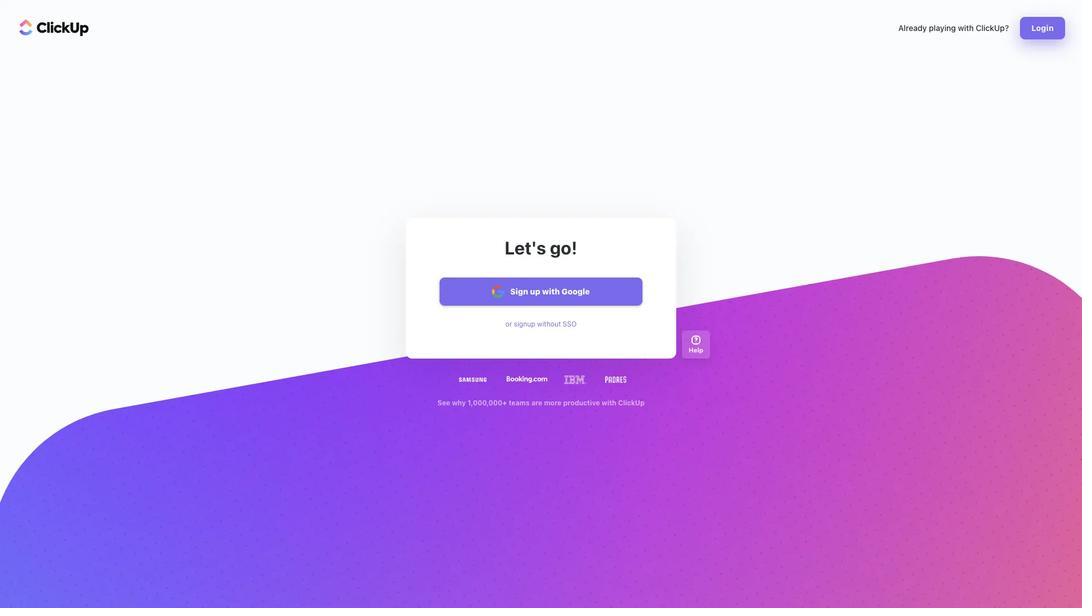 Task type: locate. For each thing, give the bounding box(es) containing it.
2 vertical spatial with
[[602, 399, 617, 407]]

up
[[530, 287, 540, 296]]

productive
[[563, 399, 600, 407]]

teams
[[509, 399, 530, 407]]

or
[[506, 320, 512, 328]]

go!
[[550, 237, 577, 258]]

1 vertical spatial with
[[542, 287, 560, 296]]

help
[[689, 347, 703, 354]]

sso
[[563, 320, 577, 328]]

with right up
[[542, 287, 560, 296]]

with
[[958, 23, 974, 33], [542, 287, 560, 296], [602, 399, 617, 407]]

why
[[452, 399, 466, 407]]

with inside button
[[542, 287, 560, 296]]

help link
[[682, 331, 710, 359]]

more
[[544, 399, 562, 407]]

2 horizontal spatial with
[[958, 23, 974, 33]]

0 horizontal spatial with
[[542, 287, 560, 296]]

already playing with clickup?
[[899, 23, 1009, 33]]

already
[[899, 23, 927, 33]]

with right playing
[[958, 23, 974, 33]]

0 vertical spatial with
[[958, 23, 974, 33]]

with for playing
[[958, 23, 974, 33]]

1 horizontal spatial with
[[602, 399, 617, 407]]

with left clickup
[[602, 399, 617, 407]]

see
[[438, 399, 450, 407]]



Task type: describe. For each thing, give the bounding box(es) containing it.
sign
[[510, 287, 528, 296]]

login link
[[1020, 17, 1065, 39]]

clickup?
[[976, 23, 1009, 33]]

let's go!
[[505, 237, 577, 258]]

without
[[537, 320, 561, 328]]

clickup - home image
[[19, 19, 89, 36]]

let's
[[505, 237, 546, 258]]

with for up
[[542, 287, 560, 296]]

see why 1,000,000+ teams are more productive with clickup
[[438, 399, 645, 407]]

playing
[[929, 23, 956, 33]]

or signup without sso link
[[506, 320, 577, 329]]

sign up with google button
[[440, 278, 643, 306]]

are
[[532, 399, 542, 407]]

1,000,000+
[[468, 399, 507, 407]]

google
[[562, 287, 590, 296]]

or signup without sso
[[506, 320, 577, 328]]

clickup
[[618, 399, 645, 407]]

signup
[[514, 320, 535, 328]]

login
[[1032, 23, 1054, 33]]

sign up with google
[[510, 287, 590, 296]]



Task type: vqa. For each thing, say whether or not it's contained in the screenshot.
rightmost user group 'image'
no



